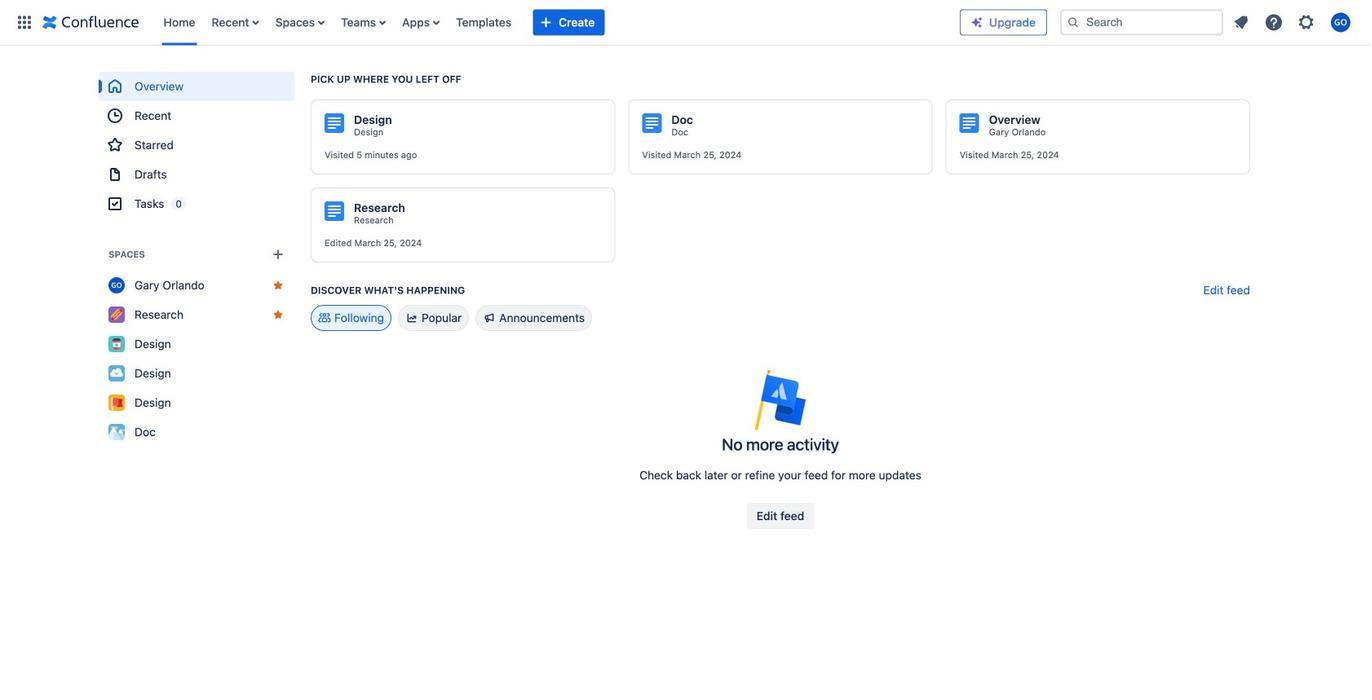 Task type: describe. For each thing, give the bounding box(es) containing it.
unstar this space image
[[272, 279, 285, 292]]

global element
[[10, 0, 960, 45]]

settings icon image
[[1297, 13, 1316, 32]]

help icon image
[[1264, 13, 1284, 32]]



Task type: vqa. For each thing, say whether or not it's contained in the screenshot.
the rightmost Copy icon
no



Task type: locate. For each thing, give the bounding box(es) containing it.
confluence image
[[42, 13, 139, 32], [42, 13, 139, 32]]

list for premium icon
[[1227, 8, 1360, 37]]

list for appswitcher icon
[[155, 0, 960, 45]]

banner
[[0, 0, 1370, 46]]

button group group
[[747, 503, 814, 529]]

list
[[155, 0, 960, 45], [1227, 8, 1360, 37]]

notification icon image
[[1231, 13, 1251, 32]]

unstar this space image
[[272, 308, 285, 321]]

create a space image
[[268, 245, 288, 264]]

search image
[[1067, 16, 1080, 29]]

1 horizontal spatial list
[[1227, 8, 1360, 37]]

group
[[99, 72, 294, 219]]

Search field
[[1060, 9, 1223, 35]]

premium image
[[970, 16, 984, 29]]

appswitcher icon image
[[15, 13, 34, 32]]

your profile and preferences image
[[1331, 13, 1351, 32]]

0 horizontal spatial list
[[155, 0, 960, 45]]

None search field
[[1060, 9, 1223, 35]]



